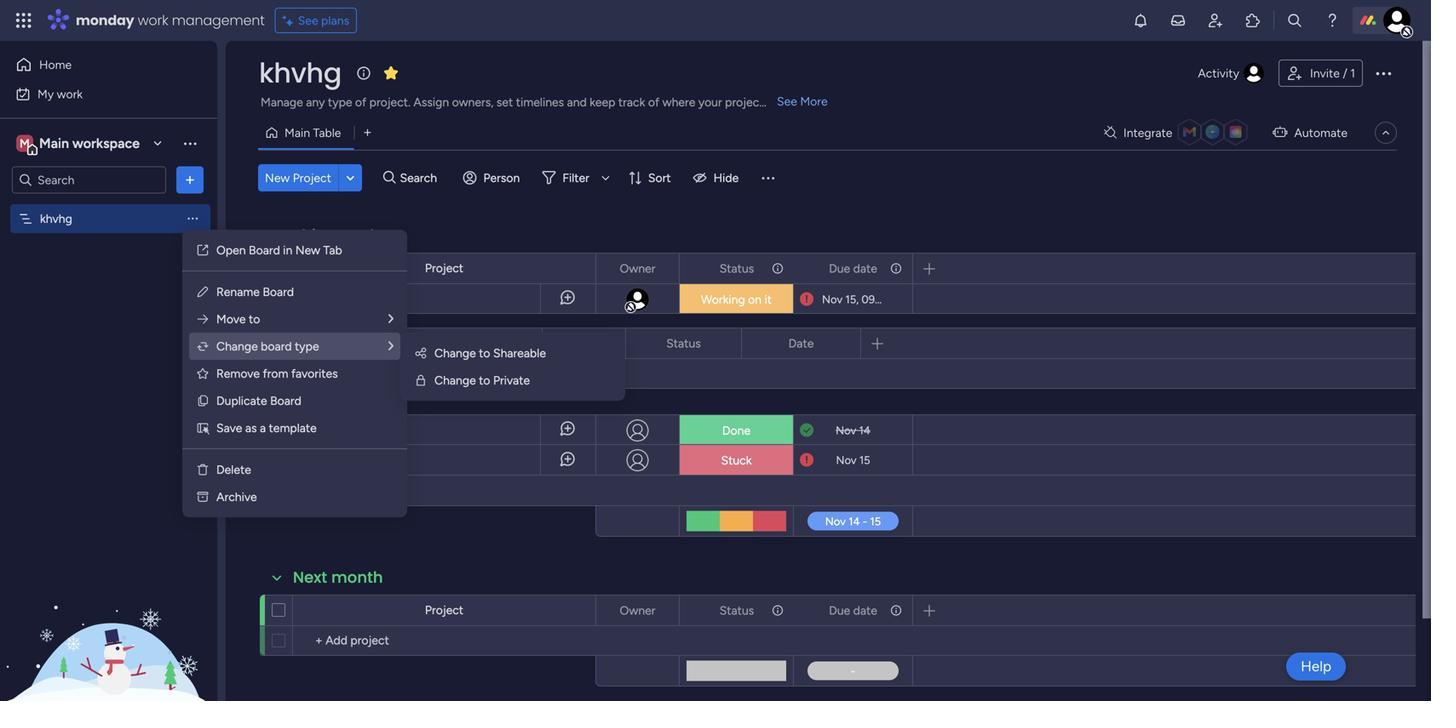 Task type: vqa. For each thing, say whether or not it's contained in the screenshot.
your
yes



Task type: locate. For each thing, give the bounding box(es) containing it.
nov left the 15
[[836, 454, 857, 468]]

type right any
[[328, 95, 352, 109]]

board
[[249, 243, 280, 258], [263, 285, 294, 299], [270, 394, 301, 408]]

2 horizontal spatial options image
[[1373, 63, 1394, 83]]

khvhg down search in workspace field
[[40, 212, 72, 226]]

change right change to shareable image
[[434, 346, 476, 361]]

0 horizontal spatial of
[[355, 95, 366, 109]]

1 vertical spatial khvhg
[[40, 212, 72, 226]]

2 vertical spatial project
[[425, 603, 463, 618]]

0 vertical spatial owner
[[620, 261, 655, 276]]

archive
[[216, 490, 257, 505]]

filter button
[[535, 164, 616, 192]]

1 due date from the top
[[829, 261, 877, 276]]

Owner field
[[615, 259, 660, 278], [615, 602, 660, 621]]

nov
[[822, 293, 843, 307], [836, 424, 856, 438], [836, 454, 857, 468]]

to left the private
[[479, 374, 490, 388]]

invite
[[1310, 66, 1340, 80]]

monday
[[76, 11, 134, 30]]

0 vertical spatial work
[[138, 11, 168, 30]]

1 due from the top
[[829, 261, 850, 276]]

1 vertical spatial see
[[777, 94, 797, 109]]

1 horizontal spatial options image
[[770, 597, 782, 626]]

1 vertical spatial due date field
[[825, 602, 882, 621]]

work
[[138, 11, 168, 30], [57, 87, 83, 101]]

change for change board type
[[216, 339, 258, 354]]

next month
[[293, 567, 383, 589]]

2 due date from the top
[[829, 604, 877, 618]]

0 vertical spatial due date field
[[825, 259, 882, 278]]

2 vertical spatial to
[[479, 374, 490, 388]]

project for this month
[[425, 261, 463, 276]]

board right rename
[[263, 285, 294, 299]]

nov left 15,
[[822, 293, 843, 307]]

1 horizontal spatial type
[[328, 95, 352, 109]]

2 vertical spatial options image
[[770, 597, 782, 626]]

arrow down image
[[595, 168, 616, 188]]

menu image
[[759, 170, 776, 187]]

duplicate
[[216, 394, 267, 408]]

2 date from the top
[[853, 604, 877, 618]]

due date field for this month
[[825, 259, 882, 278]]

change to private
[[434, 374, 530, 388]]

remove
[[216, 367, 260, 381]]

1 vertical spatial project
[[425, 261, 463, 276]]

type up favorites on the left bottom of page
[[295, 339, 319, 354]]

Next month field
[[289, 567, 387, 589]]

0 vertical spatial to
[[249, 312, 260, 327]]

remove from favorites image
[[196, 367, 210, 381]]

monday work management
[[76, 11, 265, 30]]

automate
[[1294, 126, 1348, 140]]

working on it
[[701, 293, 772, 307]]

1 of from the left
[[355, 95, 366, 109]]

column information image for status field to the top
[[771, 262, 784, 276]]

1 + add project text field from the top
[[302, 481, 588, 502]]

main inside workspace selection element
[[39, 135, 69, 152]]

template
[[269, 421, 317, 436]]

board left in
[[249, 243, 280, 258]]

help
[[1301, 658, 1331, 676]]

more
[[800, 94, 828, 109]]

of right track
[[648, 95, 659, 109]]

working
[[701, 293, 745, 307]]

2 vertical spatial status
[[720, 604, 754, 618]]

of
[[355, 95, 366, 109], [648, 95, 659, 109]]

0 vertical spatial type
[[328, 95, 352, 109]]

timelines
[[516, 95, 564, 109]]

new
[[265, 171, 290, 185], [295, 243, 320, 258]]

search everything image
[[1286, 12, 1303, 29]]

sort button
[[621, 164, 681, 192]]

+ Add project text field
[[302, 481, 588, 502], [302, 631, 588, 652]]

2 vertical spatial board
[[270, 394, 301, 408]]

0 vertical spatial due
[[829, 261, 850, 276]]

0 vertical spatial new
[[265, 171, 290, 185]]

0 horizontal spatial main
[[39, 135, 69, 152]]

invite members image
[[1207, 12, 1224, 29]]

new down main table button
[[265, 171, 290, 185]]

khvhg up any
[[259, 54, 341, 92]]

0 horizontal spatial work
[[57, 87, 83, 101]]

see more
[[777, 94, 828, 109]]

month for this month
[[328, 225, 380, 247]]

Due date field
[[825, 259, 882, 278], [825, 602, 882, 621]]

keep
[[590, 95, 615, 109]]

owner
[[620, 261, 655, 276], [620, 604, 655, 618]]

1 vertical spatial status
[[666, 336, 701, 351]]

this
[[293, 225, 324, 247]]

14
[[859, 424, 870, 438]]

work for my
[[57, 87, 83, 101]]

see for see more
[[777, 94, 797, 109]]

2 due from the top
[[829, 604, 850, 618]]

1 horizontal spatial main
[[284, 126, 310, 140]]

work inside button
[[57, 87, 83, 101]]

1 owner from the top
[[620, 261, 655, 276]]

new right in
[[295, 243, 320, 258]]

1 vertical spatial month
[[331, 567, 383, 589]]

column information image
[[771, 262, 784, 276], [771, 604, 784, 618], [889, 604, 903, 618]]

management
[[172, 11, 265, 30]]

due date
[[829, 261, 877, 276], [829, 604, 877, 618]]

to
[[249, 312, 260, 327], [479, 346, 490, 361], [479, 374, 490, 388]]

status
[[720, 261, 754, 276], [666, 336, 701, 351], [720, 604, 754, 618]]

help button
[[1286, 653, 1346, 681]]

khvhg field
[[255, 54, 346, 92]]

1 vertical spatial + add project text field
[[302, 631, 588, 652]]

0 vertical spatial board
[[249, 243, 280, 258]]

main for main table
[[284, 126, 310, 140]]

Status field
[[715, 259, 758, 278], [662, 334, 705, 353], [715, 602, 758, 621]]

0 horizontal spatial see
[[298, 13, 318, 28]]

activity
[[1198, 66, 1239, 80]]

This month field
[[289, 225, 384, 247]]

1 vertical spatial nov
[[836, 424, 856, 438]]

1 horizontal spatial khvhg
[[259, 54, 341, 92]]

khvhg
[[259, 54, 341, 92], [40, 212, 72, 226]]

track
[[618, 95, 645, 109]]

to right move
[[249, 312, 260, 327]]

option
[[0, 204, 217, 207]]

main
[[284, 126, 310, 140], [39, 135, 69, 152]]

1 horizontal spatial work
[[138, 11, 168, 30]]

1 date from the top
[[853, 261, 877, 276]]

show board description image
[[353, 65, 374, 82]]

workspace options image
[[181, 135, 198, 152]]

see more link
[[775, 93, 829, 110]]

1 due date field from the top
[[825, 259, 882, 278]]

change to shareable
[[434, 346, 546, 361]]

1 vertical spatial new
[[295, 243, 320, 258]]

1 horizontal spatial see
[[777, 94, 797, 109]]

due for next month
[[829, 604, 850, 618]]

2 due date field from the top
[[825, 602, 882, 621]]

favorites
[[291, 367, 338, 381]]

change for change to private
[[434, 374, 476, 388]]

options image
[[1373, 63, 1394, 83], [181, 172, 198, 189], [770, 597, 782, 626]]

options image
[[655, 254, 667, 283], [770, 254, 782, 283], [888, 254, 900, 283], [655, 597, 667, 626], [888, 597, 900, 626]]

khvhg inside khvhg list box
[[40, 212, 72, 226]]

duplicate board image
[[196, 394, 210, 408]]

0 horizontal spatial new
[[265, 171, 290, 185]]

0 vertical spatial nov
[[822, 293, 843, 307]]

project for next month
[[425, 603, 463, 618]]

change right the change to private image
[[434, 374, 476, 388]]

1 vertical spatial work
[[57, 87, 83, 101]]

1 vertical spatial options image
[[181, 172, 198, 189]]

of down show board description icon
[[355, 95, 366, 109]]

0 horizontal spatial khvhg
[[40, 212, 72, 226]]

change up remove
[[216, 339, 258, 354]]

month right "this"
[[328, 225, 380, 247]]

1 vertical spatial owner
[[620, 604, 655, 618]]

to up change to private in the bottom of the page
[[479, 346, 490, 361]]

duplicate board
[[216, 394, 301, 408]]

0 vertical spatial due date
[[829, 261, 877, 276]]

1 vertical spatial date
[[853, 604, 877, 618]]

project
[[293, 171, 331, 185], [425, 261, 463, 276], [425, 603, 463, 618]]

0 vertical spatial see
[[298, 13, 318, 28]]

change to private image
[[414, 374, 428, 388]]

see inside button
[[298, 13, 318, 28]]

project
[[725, 95, 764, 109]]

1 vertical spatial owner field
[[615, 602, 660, 621]]

0 horizontal spatial type
[[295, 339, 319, 354]]

1 vertical spatial due
[[829, 604, 850, 618]]

0 horizontal spatial options image
[[181, 172, 198, 189]]

Date field
[[784, 334, 818, 353]]

list arrow image
[[388, 340, 394, 353]]

autopilot image
[[1273, 121, 1287, 143]]

1
[[1350, 66, 1355, 80]]

lottie animation element
[[0, 530, 217, 702]]

open board in new tab image
[[196, 244, 210, 257]]

change
[[216, 339, 258, 354], [434, 346, 476, 361], [434, 374, 476, 388]]

due
[[829, 261, 850, 276], [829, 604, 850, 618]]

0 vertical spatial owner field
[[615, 259, 660, 278]]

0 vertical spatial date
[[853, 261, 877, 276]]

v2 overdue deadline image
[[800, 453, 813, 469]]

1 horizontal spatial new
[[295, 243, 320, 258]]

1 horizontal spatial of
[[648, 95, 659, 109]]

1 vertical spatial due date
[[829, 604, 877, 618]]

hide button
[[686, 164, 749, 192]]

1 vertical spatial board
[[263, 285, 294, 299]]

nov 15, 09:00 am
[[822, 293, 911, 307]]

main right workspace image
[[39, 135, 69, 152]]

main inside main table button
[[284, 126, 310, 140]]

dapulse integrations image
[[1104, 126, 1117, 139]]

see
[[298, 13, 318, 28], [777, 94, 797, 109]]

0 vertical spatial month
[[328, 225, 380, 247]]

person
[[483, 171, 520, 185]]

0 vertical spatial status
[[720, 261, 754, 276]]

month right next in the bottom of the page
[[331, 567, 383, 589]]

work right monday
[[138, 11, 168, 30]]

from
[[263, 367, 288, 381]]

/
[[1343, 66, 1347, 80]]

type for any
[[328, 95, 352, 109]]

0 vertical spatial project
[[293, 171, 331, 185]]

next
[[293, 567, 327, 589]]

0 vertical spatial options image
[[1373, 63, 1394, 83]]

due for this month
[[829, 261, 850, 276]]

work right my
[[57, 87, 83, 101]]

list arrow image
[[388, 313, 394, 325]]

0 vertical spatial + add project text field
[[302, 481, 588, 502]]

move to
[[216, 312, 260, 327]]

0 vertical spatial status field
[[715, 259, 758, 278]]

nov left '14'
[[836, 424, 856, 438]]

main left the table
[[284, 126, 310, 140]]

type
[[328, 95, 352, 109], [295, 339, 319, 354]]

1 vertical spatial type
[[295, 339, 319, 354]]

column information image for the bottommost status field
[[771, 604, 784, 618]]

board up template
[[270, 394, 301, 408]]

see left more
[[777, 94, 797, 109]]

archive image
[[196, 491, 210, 504]]

see left plans
[[298, 13, 318, 28]]

column information image
[[889, 262, 903, 276]]



Task type: describe. For each thing, give the bounding box(es) containing it.
v2 overdue deadline image
[[800, 292, 813, 308]]

as
[[245, 421, 257, 436]]

month for next month
[[331, 567, 383, 589]]

set
[[496, 95, 513, 109]]

rename board
[[216, 285, 294, 299]]

new project button
[[258, 164, 338, 192]]

board
[[261, 339, 292, 354]]

change board type
[[216, 339, 319, 354]]

2 vertical spatial status field
[[715, 602, 758, 621]]

person button
[[456, 164, 530, 192]]

nov for done
[[836, 424, 856, 438]]

project inside button
[[293, 171, 331, 185]]

1 vertical spatial to
[[479, 346, 490, 361]]

rename
[[216, 285, 260, 299]]

open board in new tab
[[216, 243, 342, 258]]

filter
[[562, 171, 589, 185]]

invite / 1 button
[[1278, 60, 1363, 87]]

open
[[216, 243, 246, 258]]

manage
[[261, 95, 303, 109]]

where
[[662, 95, 695, 109]]

see plans button
[[275, 8, 357, 33]]

remove from favorites image
[[382, 64, 399, 81]]

15
[[859, 454, 870, 468]]

v2 search image
[[383, 168, 396, 188]]

plans
[[321, 13, 349, 28]]

my work
[[37, 87, 83, 101]]

sort
[[648, 171, 671, 185]]

your
[[698, 95, 722, 109]]

due date for this month
[[829, 261, 877, 276]]

2 owner field from the top
[[615, 602, 660, 621]]

2 of from the left
[[648, 95, 659, 109]]

manage any type of project. assign owners, set timelines and keep track of where your project stands.
[[261, 95, 804, 109]]

nov 14
[[836, 424, 870, 438]]

private
[[493, 374, 530, 388]]

date for next month
[[853, 604, 877, 618]]

0 vertical spatial khvhg
[[259, 54, 341, 92]]

save
[[216, 421, 242, 436]]

15,
[[845, 293, 859, 307]]

on
[[748, 293, 762, 307]]

v2 done deadline image
[[800, 423, 813, 439]]

help image
[[1324, 12, 1341, 29]]

am
[[895, 293, 911, 307]]

subitem
[[409, 336, 453, 351]]

main table
[[284, 126, 341, 140]]

change for change to shareable
[[434, 346, 476, 361]]

type for board
[[295, 339, 319, 354]]

change board type image
[[196, 340, 210, 353]]

Search in workspace field
[[36, 170, 142, 190]]

gary orlando image
[[1383, 7, 1411, 34]]

new project
[[265, 171, 331, 185]]

shareable
[[493, 346, 546, 361]]

khvhg list box
[[0, 201, 217, 463]]

to for board
[[249, 312, 260, 327]]

m
[[20, 136, 30, 151]]

lottie animation image
[[0, 530, 217, 702]]

main workspace
[[39, 135, 140, 152]]

my
[[37, 87, 54, 101]]

2 vertical spatial nov
[[836, 454, 857, 468]]

09:00
[[861, 293, 892, 307]]

hide
[[713, 171, 739, 185]]

add view image
[[364, 127, 371, 139]]

stands.
[[767, 95, 804, 109]]

to for to
[[479, 374, 490, 388]]

this month
[[293, 225, 380, 247]]

board for duplicate
[[270, 394, 301, 408]]

workspace image
[[16, 134, 33, 153]]

2 + add project text field from the top
[[302, 631, 588, 652]]

tab
[[323, 243, 342, 258]]

rename board image
[[196, 285, 210, 299]]

project.
[[369, 95, 411, 109]]

board for open
[[249, 243, 280, 258]]

nov for working on it
[[822, 293, 843, 307]]

it
[[765, 293, 772, 307]]

move
[[216, 312, 246, 327]]

notifications image
[[1132, 12, 1149, 29]]

integrate
[[1123, 126, 1172, 140]]

date
[[788, 336, 814, 351]]

angle down image
[[346, 172, 355, 184]]

due date for next month
[[829, 604, 877, 618]]

workspace selection element
[[16, 133, 142, 155]]

1 vertical spatial status field
[[662, 334, 705, 353]]

2 owner from the top
[[620, 604, 655, 618]]

due date field for next month
[[825, 602, 882, 621]]

main for main workspace
[[39, 135, 69, 152]]

save as a template
[[216, 421, 317, 436]]

delete image
[[196, 463, 210, 477]]

apps image
[[1244, 12, 1261, 29]]

see for see plans
[[298, 13, 318, 28]]

home
[[39, 57, 72, 72]]

delete
[[216, 463, 251, 477]]

my work button
[[10, 80, 183, 108]]

move to image
[[196, 313, 210, 326]]

main table button
[[258, 119, 354, 147]]

Search field
[[396, 166, 447, 190]]

change to shareable image
[[414, 347, 428, 360]]

stuck
[[721, 454, 752, 468]]

any
[[306, 95, 325, 109]]

nov 15
[[836, 454, 870, 468]]

collapse board header image
[[1379, 126, 1393, 140]]

new inside button
[[265, 171, 290, 185]]

workspace
[[72, 135, 140, 152]]

date for this month
[[853, 261, 877, 276]]

select product image
[[15, 12, 32, 29]]

assign
[[413, 95, 449, 109]]

done
[[722, 424, 751, 438]]

see plans
[[298, 13, 349, 28]]

1 owner field from the top
[[615, 259, 660, 278]]

a
[[260, 421, 266, 436]]

and
[[567, 95, 587, 109]]

in
[[283, 243, 292, 258]]

save as a template image
[[196, 422, 210, 435]]

inbox image
[[1170, 12, 1187, 29]]

work for monday
[[138, 11, 168, 30]]

board for rename
[[263, 285, 294, 299]]

owners,
[[452, 95, 494, 109]]

table
[[313, 126, 341, 140]]

remove from favorites
[[216, 367, 338, 381]]

invite / 1
[[1310, 66, 1355, 80]]

activity button
[[1191, 60, 1272, 87]]



